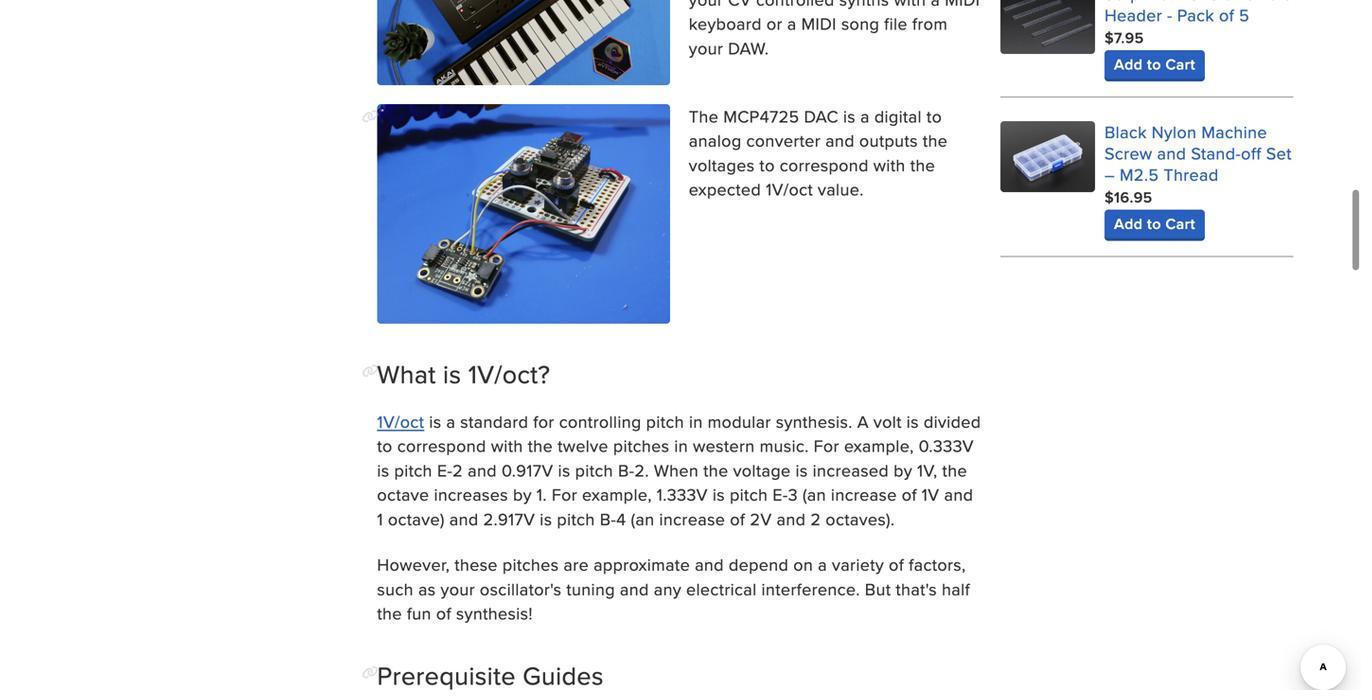 Task type: vqa. For each thing, say whether or not it's contained in the screenshot.
'western'
yes



Task type: describe. For each thing, give the bounding box(es) containing it.
1
[[377, 507, 383, 531]]

value.
[[818, 177, 864, 201]]

volt
[[874, 409, 902, 434]]

black nylon machine screw and stand-off set – m2.5 thread link
[[1105, 120, 1292, 187]]

of inside the 36-pin 0.1" short female header - pack of 5 $7.95 add to cart
[[1219, 3, 1235, 27]]

the down western
[[704, 458, 729, 482]]

outputs
[[860, 128, 918, 153]]

synthesis.
[[776, 409, 853, 434]]

is up octave
[[377, 458, 390, 482]]

3
[[788, 483, 798, 507]]

add to cart link for $7.95
[[1105, 50, 1205, 79]]

pitch up when
[[646, 409, 685, 434]]

to inside the 36-pin 0.1" short female header - pack of 5 $7.95 add to cart
[[1147, 53, 1162, 75]]

is right the 1v/oct link
[[429, 409, 442, 434]]

on
[[794, 553, 813, 577]]

0 vertical spatial b-
[[618, 458, 635, 482]]

1v/oct inside 'the mcp4725 dac is a digital to analog converter and outputs the voltages to correspond with the expected 1v/oct value.'
[[766, 177, 813, 201]]

0.917v
[[502, 458, 553, 482]]

1 link image from the top
[[362, 110, 379, 123]]

and inside black nylon machine screw and stand-off set – m2.5 thread $16.95 add to cart
[[1157, 141, 1187, 165]]

0 horizontal spatial example,
[[582, 483, 652, 507]]

electrical
[[686, 577, 757, 601]]

however,
[[377, 553, 450, 577]]

2.
[[635, 458, 649, 482]]

any
[[654, 577, 682, 601]]

tuning
[[567, 577, 615, 601]]

these
[[455, 553, 498, 577]]

1 horizontal spatial increase
[[831, 483, 897, 507]]

1v
[[922, 483, 940, 507]]

your
[[441, 577, 475, 601]]

a inside is a standard for controlling pitch in modular synthesis. a volt is divided to correspond with the twelve pitches in western music. for example, 0.333v is pitch e-2 and 0.917v is pitch b-2. when the voltage is increased by 1v, the octave increases by 1. for example, 1.333v is pitch e-3 (an increase of 1v and 1 octave) and 2.917v is pitch b-4 (an increase of 2v and 2 octaves).
[[446, 409, 456, 434]]

is right the what
[[443, 356, 461, 392]]

to for the
[[760, 153, 775, 177]]

factors,
[[909, 553, 966, 577]]

with for for
[[491, 434, 523, 458]]

set
[[1267, 141, 1292, 165]]

1 horizontal spatial by
[[894, 458, 913, 482]]

when
[[654, 458, 699, 482]]

the down for
[[528, 434, 553, 458]]

and inside 'the mcp4725 dac is a digital to analog converter and outputs the voltages to correspond with the expected 1v/oct value.'
[[826, 128, 855, 153]]

but
[[865, 577, 891, 601]]

the
[[689, 104, 719, 128]]

voltages
[[689, 153, 755, 177]]

dac
[[804, 104, 839, 128]]

controlling
[[559, 409, 642, 434]]

add to cart link for thread
[[1105, 210, 1205, 238]]

fun
[[407, 601, 432, 625]]

0 horizontal spatial b-
[[600, 507, 617, 531]]

is down "twelve"
[[558, 458, 571, 482]]

such
[[377, 577, 414, 601]]

nylon
[[1152, 120, 1197, 144]]

twelve
[[558, 434, 609, 458]]

1 horizontal spatial 2
[[811, 507, 821, 531]]

is down 1.
[[540, 507, 552, 531]]

mcp4725
[[724, 104, 800, 128]]

digital
[[875, 104, 922, 128]]

1 vertical spatial in
[[674, 434, 688, 458]]

0 vertical spatial in
[[689, 409, 703, 434]]

$16.95
[[1105, 186, 1153, 208]]

variety
[[832, 553, 884, 577]]

for
[[533, 409, 555, 434]]

is a standard for controlling pitch in modular synthesis. a volt is divided to correspond with the twelve pitches in western music. for example, 0.333v is pitch e-2 and 0.917v is pitch b-2. when the voltage is increased by 1v, the octave increases by 1. for example, 1.333v is pitch e-3 (an increase of 1v and 1 octave) and 2.917v is pitch b-4 (an increase of 2v and 2 octaves).
[[377, 409, 981, 531]]

0 vertical spatial example,
[[844, 434, 914, 458]]

what
[[377, 356, 436, 392]]

analog
[[689, 128, 742, 153]]

is right 1.333v
[[713, 483, 725, 507]]

0.1"
[[1159, 0, 1185, 6]]

header
[[1105, 3, 1163, 27]]

is up the '3'
[[796, 458, 808, 482]]

music.
[[760, 434, 809, 458]]

short
[[1190, 0, 1231, 6]]

that's
[[896, 577, 937, 601]]

0 vertical spatial 2
[[453, 458, 463, 482]]

octaves).
[[826, 507, 895, 531]]

to for $16.95
[[1147, 213, 1162, 235]]

of right fun
[[436, 601, 452, 625]]

1 vertical spatial 1v/oct
[[377, 409, 424, 434]]

a
[[858, 409, 869, 434]]

divided
[[924, 409, 981, 434]]

as
[[418, 577, 436, 601]]

to for is
[[377, 434, 393, 458]]



Task type: locate. For each thing, give the bounding box(es) containing it.
e- up 'increases' on the left of page
[[437, 458, 453, 482]]

with for is
[[874, 153, 906, 177]]

2 link image from the top
[[362, 666, 379, 679]]

1 cart from the top
[[1166, 53, 1196, 75]]

pitch down "twelve"
[[575, 458, 614, 482]]

0 horizontal spatial for
[[552, 483, 578, 507]]

to right the digital
[[927, 104, 942, 128]]

0 vertical spatial pitches
[[613, 434, 670, 458]]

to
[[1147, 53, 1162, 75], [927, 104, 942, 128], [760, 153, 775, 177], [1147, 213, 1162, 235], [377, 434, 393, 458]]

for down synthesis.
[[814, 434, 840, 458]]

example,
[[844, 434, 914, 458], [582, 483, 652, 507]]

add inside the 36-pin 0.1" short female header - pack of 5 $7.95 add to cart
[[1114, 53, 1143, 75]]

black nylon machine screw and stand-off set – m2.5 thread $16.95 add to cart
[[1105, 120, 1292, 235]]

are
[[564, 553, 589, 577]]

0 vertical spatial add
[[1114, 53, 1143, 75]]

what is 1v/oct?
[[377, 356, 550, 392]]

a left standard
[[446, 409, 456, 434]]

1v/oct
[[766, 177, 813, 201], [377, 409, 424, 434]]

in up western
[[689, 409, 703, 434]]

2 horizontal spatial a
[[861, 104, 870, 128]]

1v/oct link
[[377, 409, 424, 434]]

add to cart link down $7.95
[[1105, 50, 1205, 79]]

pitch up octave
[[394, 458, 433, 482]]

modular
[[708, 409, 771, 434]]

add down $16.95
[[1114, 213, 1143, 235]]

example, down volt
[[844, 434, 914, 458]]

the inside however, these pitches are approximate and depend on a variety of factors, such as your oscillator's tuning and any electrical interference. but that's half the fun of synthesis!
[[377, 601, 402, 625]]

to down the header
[[1147, 53, 1162, 75]]

by left 1.
[[513, 483, 532, 507]]

2v
[[750, 507, 772, 531]]

increased
[[813, 458, 889, 482]]

1 vertical spatial for
[[552, 483, 578, 507]]

0 horizontal spatial a
[[446, 409, 456, 434]]

for
[[814, 434, 840, 458], [552, 483, 578, 507]]

add to cart link
[[1105, 50, 1205, 79], [1105, 210, 1205, 238]]

1 horizontal spatial example,
[[844, 434, 914, 458]]

4
[[617, 507, 626, 531]]

with down standard
[[491, 434, 523, 458]]

$7.95
[[1105, 27, 1144, 49]]

link image
[[362, 110, 379, 123], [362, 666, 379, 679]]

36-
[[1105, 0, 1131, 6]]

is inside 'the mcp4725 dac is a digital to analog converter and outputs the voltages to correspond with the expected 1v/oct value.'
[[843, 104, 856, 128]]

–
[[1105, 162, 1115, 187]]

example, up 4
[[582, 483, 652, 507]]

with inside 'the mcp4725 dac is a digital to analog converter and outputs the voltages to correspond with the expected 1v/oct value.'
[[874, 153, 906, 177]]

is
[[843, 104, 856, 128], [443, 356, 461, 392], [429, 409, 442, 434], [907, 409, 919, 434], [377, 458, 390, 482], [558, 458, 571, 482], [796, 458, 808, 482], [713, 483, 725, 507], [540, 507, 552, 531]]

of
[[1219, 3, 1235, 27], [902, 483, 917, 507], [730, 507, 746, 531], [889, 553, 904, 577], [436, 601, 452, 625]]

1 vertical spatial cart
[[1166, 213, 1196, 235]]

pitches up oscillator's
[[503, 553, 559, 577]]

1 vertical spatial add to cart link
[[1105, 210, 1205, 238]]

converter
[[747, 128, 821, 153]]

1 vertical spatial add
[[1114, 213, 1143, 235]]

standard
[[460, 409, 529, 434]]

to down converter
[[760, 153, 775, 177]]

increase down 1.333v
[[659, 507, 726, 531]]

0 vertical spatial correspond
[[780, 153, 869, 177]]

screw
[[1105, 141, 1153, 165]]

0 horizontal spatial correspond
[[397, 434, 486, 458]]

increase up the octaves). on the right of page
[[831, 483, 897, 507]]

the
[[923, 128, 948, 153], [911, 153, 936, 177], [528, 434, 553, 458], [704, 458, 729, 482], [943, 458, 968, 482], [377, 601, 402, 625]]

pitches inside however, these pitches are approximate and depend on a variety of factors, such as your oscillator's tuning and any electrical interference. but that's half the fun of synthesis!
[[503, 553, 559, 577]]

1 vertical spatial link image
[[362, 666, 379, 679]]

0 horizontal spatial increase
[[659, 507, 726, 531]]

2 up 'increases' on the left of page
[[453, 458, 463, 482]]

the mcp4725 dac is a digital to analog converter and outputs the voltages to correspond with the expected 1v/oct value.
[[689, 104, 948, 201]]

-
[[1167, 3, 1173, 27]]

in up when
[[674, 434, 688, 458]]

octave
[[377, 483, 429, 507]]

cart down the thread
[[1166, 213, 1196, 235]]

correspond
[[780, 153, 869, 177], [397, 434, 486, 458]]

the right outputs
[[923, 128, 948, 153]]

1 add to cart link from the top
[[1105, 50, 1205, 79]]

female
[[1236, 0, 1293, 6]]

approximate
[[594, 553, 690, 577]]

off
[[1241, 141, 1262, 165]]

by left 1v,
[[894, 458, 913, 482]]

cart down -
[[1166, 53, 1196, 75]]

pack of 5 of 36-pin 0.1 inch short female header image
[[1001, 0, 1095, 54]]

1v/oct down converter
[[766, 177, 813, 201]]

pack
[[1178, 3, 1215, 27]]

correspond for standard
[[397, 434, 486, 458]]

1 vertical spatial with
[[491, 434, 523, 458]]

0 horizontal spatial 2
[[453, 458, 463, 482]]

the down such
[[377, 601, 402, 625]]

correspond inside is a standard for controlling pitch in modular synthesis. a volt is divided to correspond with the twelve pitches in western music. for example, 0.333v is pitch e-2 and 0.917v is pitch b-2. when the voltage is increased by 1v, the octave increases by 1. for example, 1.333v is pitch e-3 (an increase of 1v and 1 octave) and 2.917v is pitch b-4 (an increase of 2v and 2 octaves).
[[397, 434, 486, 458]]

1.333v
[[657, 483, 708, 507]]

correspond up value.
[[780, 153, 869, 177]]

correspond for dac
[[780, 153, 869, 177]]

stand-
[[1191, 141, 1241, 165]]

1 horizontal spatial 1v/oct
[[766, 177, 813, 201]]

0 horizontal spatial with
[[491, 434, 523, 458]]

add to cart link down $16.95
[[1105, 210, 1205, 238]]

0 vertical spatial 1v/oct
[[766, 177, 813, 201]]

1 vertical spatial b-
[[600, 507, 617, 531]]

0.333v
[[919, 434, 974, 458]]

correspond inside 'the mcp4725 dac is a digital to analog converter and outputs the voltages to correspond with the expected 1v/oct value.'
[[780, 153, 869, 177]]

the down outputs
[[911, 153, 936, 177]]

a left the digital
[[861, 104, 870, 128]]

cart
[[1166, 53, 1196, 75], [1166, 213, 1196, 235]]

to down $16.95
[[1147, 213, 1162, 235]]

pitches inside is a standard for controlling pitch in modular synthesis. a volt is divided to correspond with the twelve pitches in western music. for example, 0.333v is pitch e-2 and 0.917v is pitch b-2. when the voltage is increased by 1v, the octave increases by 1. for example, 1.333v is pitch e-3 (an increase of 1v and 1 octave) and 2.917v is pitch b-4 (an increase of 2v and 2 octaves).
[[613, 434, 670, 458]]

expected
[[689, 177, 761, 201]]

2.917v
[[483, 507, 535, 531]]

e-
[[437, 458, 453, 482], [773, 483, 788, 507]]

pitches up 2.
[[613, 434, 670, 458]]

thread
[[1164, 162, 1219, 187]]

1v/oct down the what
[[377, 409, 424, 434]]

is right volt
[[907, 409, 919, 434]]

1 horizontal spatial pitches
[[613, 434, 670, 458]]

2 add to cart link from the top
[[1105, 210, 1205, 238]]

add
[[1114, 53, 1143, 75], [1114, 213, 1143, 235]]

oscillator's
[[480, 577, 562, 601]]

synthesis!
[[456, 601, 533, 625]]

a inside however, these pitches are approximate and depend on a variety of factors, such as your oscillator's tuning and any electrical interference. but that's half the fun of synthesis!
[[818, 553, 828, 577]]

cart inside the 36-pin 0.1" short female header - pack of 5 $7.95 add to cart
[[1166, 53, 1196, 75]]

a
[[861, 104, 870, 128], [446, 409, 456, 434], [818, 553, 828, 577]]

western
[[693, 434, 755, 458]]

for right 1.
[[552, 483, 578, 507]]

correspond down the 1v/oct link
[[397, 434, 486, 458]]

m2.5
[[1120, 162, 1159, 187]]

half
[[942, 577, 970, 601]]

pitch left 4
[[557, 507, 595, 531]]

machine
[[1202, 120, 1268, 144]]

to inside black nylon machine screw and stand-off set – m2.5 thread $16.95 add to cart
[[1147, 213, 1162, 235]]

b-
[[618, 458, 635, 482], [600, 507, 617, 531]]

of left 1v
[[902, 483, 917, 507]]

0 vertical spatial a
[[861, 104, 870, 128]]

depend
[[729, 553, 789, 577]]

1 horizontal spatial e-
[[773, 483, 788, 507]]

increase
[[831, 483, 897, 507], [659, 507, 726, 531]]

1 horizontal spatial for
[[814, 434, 840, 458]]

0 horizontal spatial 1v/oct
[[377, 409, 424, 434]]

the down 0.333v
[[943, 458, 968, 482]]

1 horizontal spatial correspond
[[780, 153, 869, 177]]

of left 5
[[1219, 3, 1235, 27]]

36-pin 0.1" short female header - pack of 5 link
[[1105, 0, 1293, 27]]

projects_edited_p1380478.jpg image
[[377, 104, 670, 324]]

1 add from the top
[[1114, 53, 1143, 75]]

0 vertical spatial link image
[[362, 110, 379, 123]]

cart inside black nylon machine screw and stand-off set – m2.5 thread $16.95 add to cart
[[1166, 213, 1196, 235]]

b- up approximate on the bottom
[[600, 507, 617, 531]]

2 vertical spatial a
[[818, 553, 828, 577]]

2 add from the top
[[1114, 213, 1143, 235]]

is right the 'dac'
[[843, 104, 856, 128]]

1 horizontal spatial with
[[874, 153, 906, 177]]

1v/oct?
[[468, 356, 550, 392]]

voltage
[[733, 458, 791, 482]]

pitch
[[646, 409, 685, 434], [394, 458, 433, 482], [575, 458, 614, 482], [730, 483, 768, 507], [557, 507, 595, 531]]

(an right the '3'
[[803, 483, 826, 507]]

increases
[[434, 483, 508, 507]]

1 vertical spatial 2
[[811, 507, 821, 531]]

pitch up the 2v
[[730, 483, 768, 507]]

0 horizontal spatial e-
[[437, 458, 453, 482]]

0 vertical spatial with
[[874, 153, 906, 177]]

1.
[[537, 483, 547, 507]]

in
[[689, 409, 703, 434], [674, 434, 688, 458]]

to down the 1v/oct link
[[377, 434, 393, 458]]

0 horizontal spatial pitches
[[503, 553, 559, 577]]

1 vertical spatial pitches
[[503, 553, 559, 577]]

0 vertical spatial add to cart link
[[1105, 50, 1205, 79]]

b- up 4
[[618, 458, 635, 482]]

1 vertical spatial correspond
[[397, 434, 486, 458]]

interference.
[[762, 577, 860, 601]]

to inside is a standard for controlling pitch in modular synthesis. a volt is divided to correspond with the twelve pitches in western music. for example, 0.333v is pitch e-2 and 0.917v is pitch b-2. when the voltage is increased by 1v, the octave increases by 1. for example, 1.333v is pitch e-3 (an increase of 1v and 1 octave) and 2.917v is pitch b-4 (an increase of 2v and 2 octaves).
[[377, 434, 393, 458]]

2 left the octaves). on the right of page
[[811, 507, 821, 531]]

of up 'but'
[[889, 553, 904, 577]]

octave)
[[388, 507, 445, 531]]

0 vertical spatial cart
[[1166, 53, 1196, 75]]

pitches
[[613, 434, 670, 458], [503, 553, 559, 577]]

and
[[826, 128, 855, 153], [1157, 141, 1187, 165], [468, 458, 497, 482], [944, 483, 974, 507], [449, 507, 479, 531], [777, 507, 806, 531], [695, 553, 724, 577], [620, 577, 649, 601]]

1 horizontal spatial (an
[[803, 483, 826, 507]]

1 vertical spatial a
[[446, 409, 456, 434]]

36-pin 0.1" short female header - pack of 5 $7.95 add to cart
[[1105, 0, 1293, 75]]

0 horizontal spatial (an
[[631, 507, 655, 531]]

black nylon screw and stand-off set with m2.5 threads, kit box image
[[1001, 121, 1095, 192]]

1 vertical spatial example,
[[582, 483, 652, 507]]

5
[[1239, 3, 1250, 27]]

1v,
[[917, 458, 938, 482]]

a inside 'the mcp4725 dac is a digital to analog converter and outputs the voltages to correspond with the expected 1v/oct value.'
[[861, 104, 870, 128]]

link image
[[362, 365, 379, 378]]

with inside is a standard for controlling pitch in modular synthesis. a volt is divided to correspond with the twelve pitches in western music. for example, 0.333v is pitch e-2 and 0.917v is pitch b-2. when the voltage is increased by 1v, the octave increases by 1. for example, 1.333v is pitch e-3 (an increase of 1v and 1 octave) and 2.917v is pitch b-4 (an increase of 2v and 2 octaves).
[[491, 434, 523, 458]]

of left the 2v
[[730, 507, 746, 531]]

0 horizontal spatial by
[[513, 483, 532, 507]]

add down $7.95
[[1114, 53, 1143, 75]]

however, these pitches are approximate and depend on a variety of factors, such as your oscillator's tuning and any electrical interference. but that's half the fun of synthesis!
[[377, 553, 970, 625]]

pin
[[1131, 0, 1155, 6]]

0 vertical spatial for
[[814, 434, 840, 458]]

a right on
[[818, 553, 828, 577]]

add inside black nylon machine screw and stand-off set – m2.5 thread $16.95 add to cart
[[1114, 213, 1143, 235]]

(an right 4
[[631, 507, 655, 531]]

with down outputs
[[874, 153, 906, 177]]

e- down voltage
[[773, 483, 788, 507]]

black
[[1105, 120, 1147, 144]]

1 horizontal spatial a
[[818, 553, 828, 577]]

1 horizontal spatial b-
[[618, 458, 635, 482]]

2 cart from the top
[[1166, 213, 1196, 235]]



